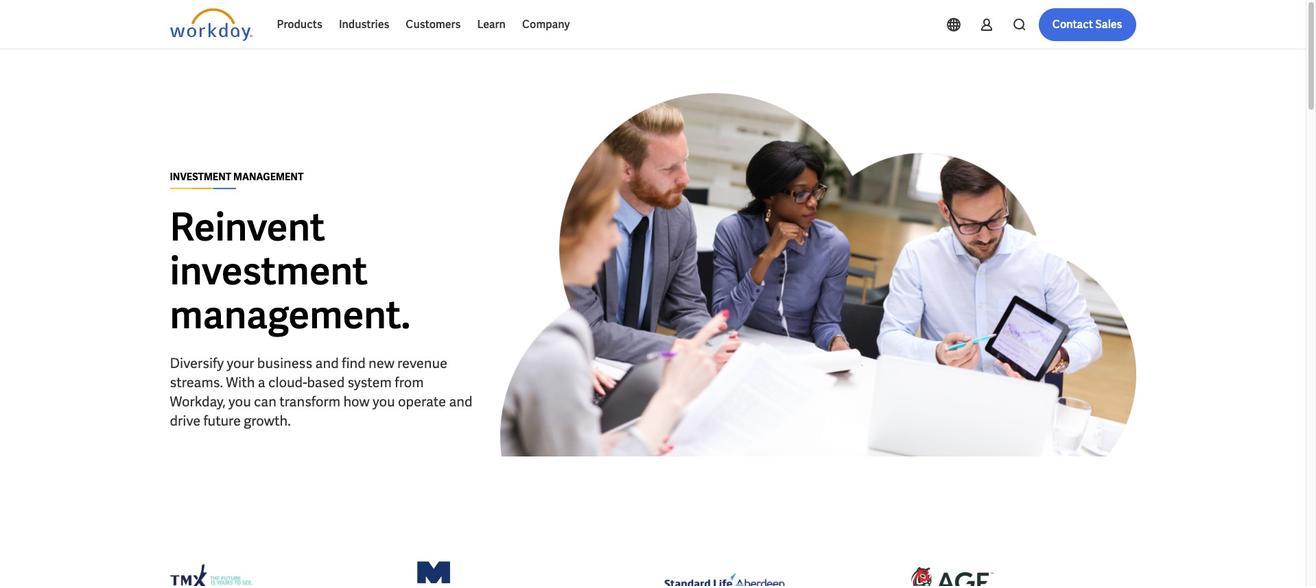 Task type: describe. For each thing, give the bounding box(es) containing it.
your
[[227, 354, 254, 372]]

system
[[348, 374, 392, 391]]

2 you from the left
[[373, 393, 395, 411]]

can
[[254, 393, 276, 411]]

industries
[[339, 17, 389, 32]]

workday,
[[170, 393, 226, 411]]

company button
[[514, 8, 578, 41]]

with
[[226, 374, 255, 391]]

group of investors checking out a chart on an ipad image
[[499, 93, 1136, 457]]

learn button
[[469, 8, 514, 41]]

products button
[[269, 8, 331, 41]]

learn
[[477, 17, 506, 32]]

management.
[[170, 290, 410, 340]]

reinvent
[[170, 202, 325, 252]]

investment
[[170, 171, 231, 183]]

1 horizontal spatial and
[[449, 393, 472, 411]]

growth.
[[244, 412, 291, 430]]

e d & f man limited image
[[417, 562, 450, 587]]

future
[[204, 412, 241, 430]]

contact
[[1052, 17, 1093, 32]]

based
[[307, 374, 345, 391]]

customers
[[406, 17, 461, 32]]

company
[[522, 17, 570, 32]]

1 you from the left
[[229, 393, 251, 411]]

how
[[343, 393, 370, 411]]



Task type: locate. For each thing, give the bounding box(es) containing it.
new
[[369, 354, 394, 372]]

0 horizontal spatial and
[[315, 354, 339, 372]]

products
[[277, 17, 322, 32]]

diversify your business and find new revenue streams. with a cloud-based system from workday, you can transform how you operate and drive future growth.
[[170, 354, 472, 430]]

industries button
[[331, 8, 398, 41]]

reinvent investment management.
[[170, 202, 410, 340]]

transform
[[279, 393, 340, 411]]

and right operate
[[449, 393, 472, 411]]

1 horizontal spatial you
[[373, 393, 395, 411]]

drive
[[170, 412, 201, 430]]

you down system
[[373, 393, 395, 411]]

investment
[[170, 246, 368, 296]]

diversify
[[170, 354, 224, 372]]

0 vertical spatial and
[[315, 354, 339, 372]]

and up based
[[315, 354, 339, 372]]

investment management
[[170, 171, 304, 183]]

1 vertical spatial and
[[449, 393, 472, 411]]

management
[[233, 171, 304, 183]]

contact sales link
[[1039, 8, 1136, 41]]

0 horizontal spatial you
[[229, 393, 251, 411]]

business
[[257, 354, 312, 372]]

sales
[[1095, 17, 1122, 32]]

streams.
[[170, 374, 223, 391]]

aberdeen asset management image
[[664, 562, 785, 587]]

customers button
[[398, 8, 469, 41]]

you down with
[[229, 393, 251, 411]]

a
[[258, 374, 265, 391]]

operate
[[398, 393, 446, 411]]

revenue
[[397, 354, 448, 372]]

from
[[395, 374, 424, 391]]

cloud-
[[268, 374, 307, 391]]

go to the homepage image
[[170, 8, 252, 41]]

you
[[229, 393, 251, 411], [373, 393, 395, 411]]

agf management limited image
[[911, 562, 993, 587]]

contact sales
[[1052, 17, 1122, 32]]

find
[[342, 354, 366, 372]]

and
[[315, 354, 339, 372], [449, 393, 472, 411]]

tmx inc. image
[[170, 562, 252, 587]]



Task type: vqa. For each thing, say whether or not it's contained in the screenshot.
find
yes



